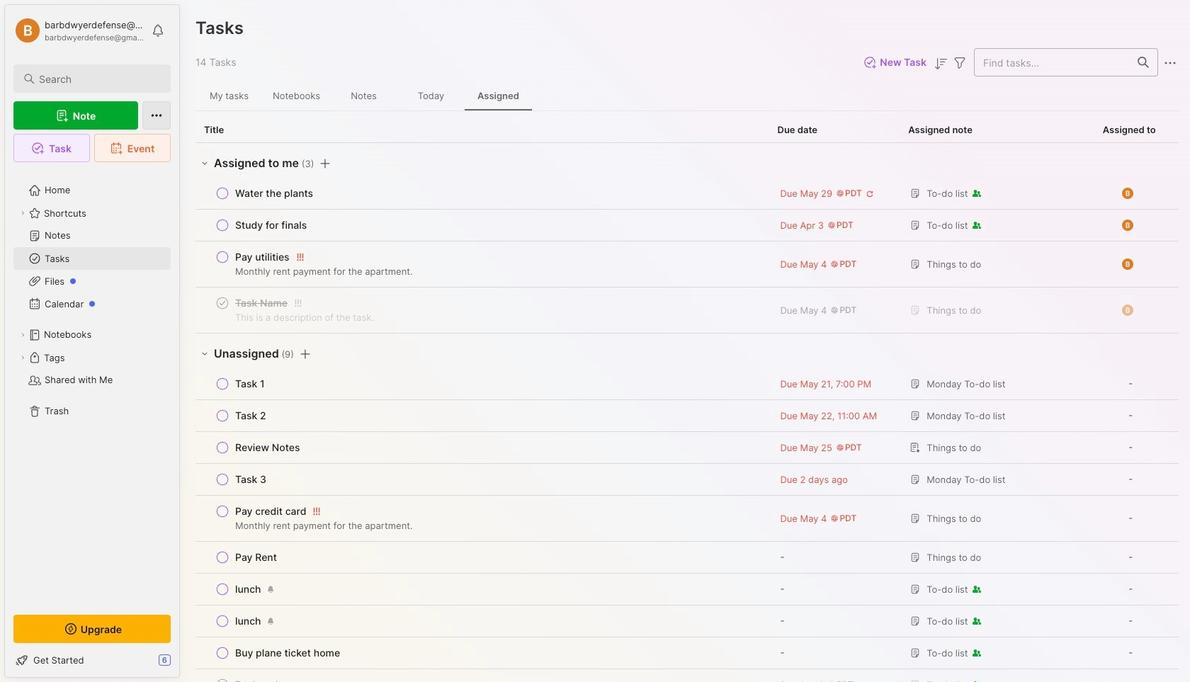 Task type: locate. For each thing, give the bounding box(es) containing it.
1 horizontal spatial create a task image
[[317, 155, 334, 172]]

0 vertical spatial create a task image
[[317, 155, 334, 172]]

Help and Learning task checklist field
[[5, 649, 179, 672]]

collapse unassigned image
[[199, 348, 211, 359]]

row group
[[196, 143, 1180, 683]]

expand notebooks image
[[18, 331, 27, 340]]

Filter tasks field
[[952, 53, 969, 71]]

review notes 8 cell
[[235, 441, 300, 455]]

create a task image
[[317, 155, 334, 172], [297, 346, 314, 363]]

main element
[[0, 0, 184, 683]]

buy plane ticket home 14 cell
[[235, 646, 340, 661]]

row
[[196, 178, 1180, 210], [204, 184, 761, 203], [196, 210, 1180, 242], [204, 215, 761, 235], [196, 242, 1180, 288], [204, 247, 761, 281], [196, 288, 1180, 334], [204, 293, 761, 328], [196, 369, 1180, 401], [204, 374, 761, 394], [196, 401, 1180, 432], [204, 406, 761, 426], [196, 432, 1180, 464], [204, 438, 761, 458], [196, 464, 1180, 496], [204, 470, 761, 490], [196, 496, 1180, 542], [204, 502, 761, 536], [196, 542, 1180, 574], [204, 548, 761, 568], [196, 574, 1180, 606], [204, 580, 761, 600], [196, 606, 1180, 638], [204, 612, 761, 632], [196, 638, 1180, 670], [204, 644, 761, 664], [196, 670, 1180, 683], [204, 676, 761, 683]]

expand tags image
[[18, 354, 27, 362]]

create a task image for the 'collapse unassigned' icon
[[297, 346, 314, 363]]

Find tasks… text field
[[975, 51, 1130, 74]]

tree
[[5, 171, 179, 603]]

0 horizontal spatial create a task image
[[297, 346, 314, 363]]

None search field
[[39, 70, 158, 87]]

task 2 7 cell
[[235, 409, 266, 423]]

1 vertical spatial create a task image
[[297, 346, 314, 363]]



Task type: describe. For each thing, give the bounding box(es) containing it.
tree inside main element
[[5, 171, 179, 603]]

task 3 9 cell
[[235, 473, 267, 487]]

pack up luggage 15 cell
[[235, 678, 314, 683]]

study for finals 2 cell
[[235, 218, 307, 233]]

lunch 13 cell
[[235, 615, 261, 629]]

water the plants 1 cell
[[235, 186, 313, 201]]

filter tasks image
[[952, 54, 969, 71]]

pay utilities 3 cell
[[235, 250, 290, 264]]

More actions and view options field
[[1159, 53, 1180, 71]]

pay credit card 10 cell
[[235, 505, 307, 519]]

pay rent 11 cell
[[235, 551, 277, 565]]

Search text field
[[39, 72, 158, 86]]

click to collapse image
[[179, 656, 190, 673]]

Account field
[[13, 16, 145, 45]]

more actions and view options image
[[1163, 54, 1180, 71]]

create a task image for collapse assignedtome image
[[317, 155, 334, 172]]

task 1 6 cell
[[235, 377, 265, 391]]

lunch 12 cell
[[235, 583, 261, 597]]

none search field inside main element
[[39, 70, 158, 87]]

collapse assignedtome image
[[199, 157, 211, 169]]

task name 4 cell
[[235, 296, 288, 310]]

Sort tasks by… field
[[933, 54, 950, 72]]



Task type: vqa. For each thing, say whether or not it's contained in the screenshot.
PAY CREDIT CARD 10 cell
yes



